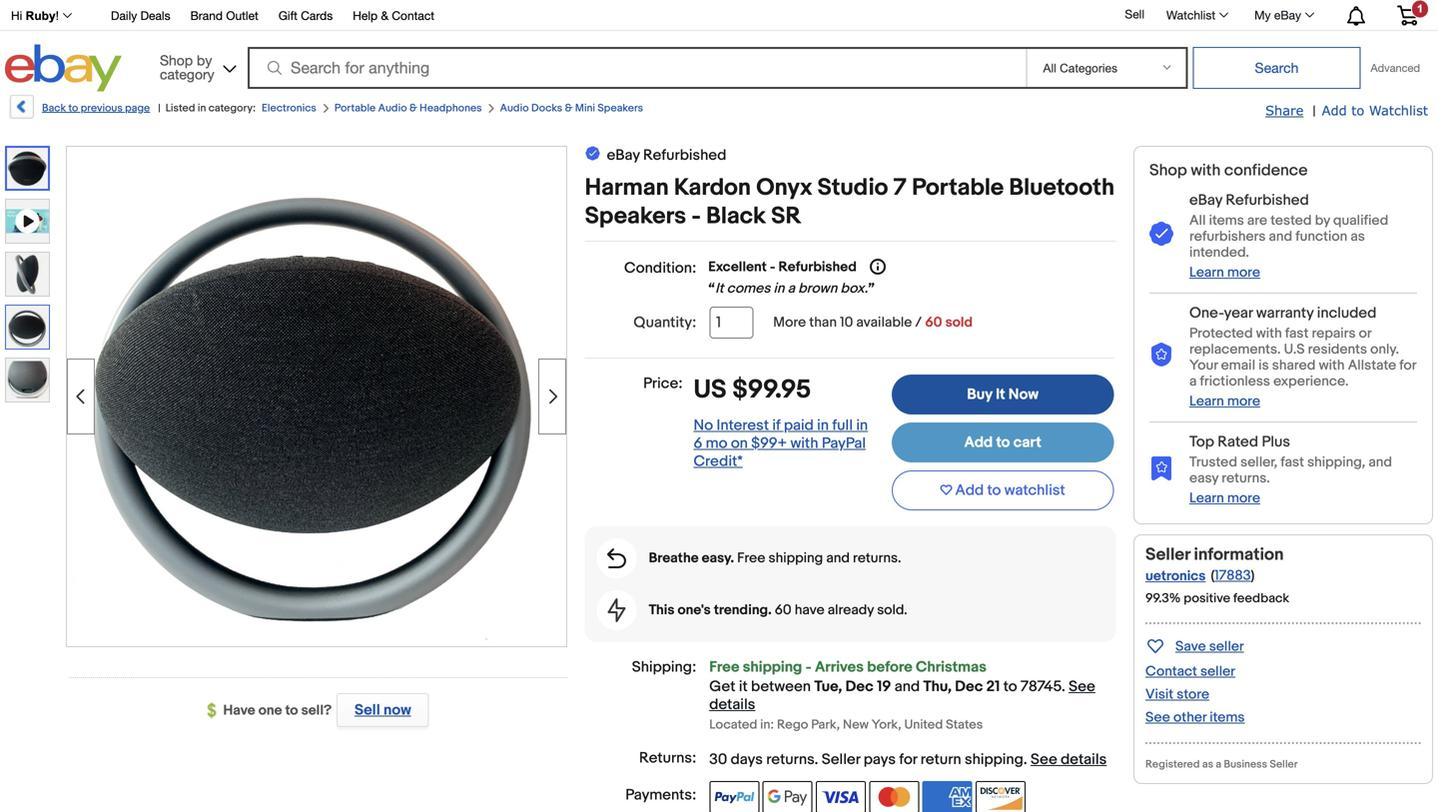 Task type: vqa. For each thing, say whether or not it's contained in the screenshot.


Task type: locate. For each thing, give the bounding box(es) containing it.
and inside top rated plus trusted seller, fast shipping, and easy returns. learn more
[[1369, 454, 1393, 471]]

sell left watchlist link
[[1126, 7, 1145, 21]]

60 left the have
[[775, 602, 792, 619]]

1 horizontal spatial a
[[1190, 373, 1197, 390]]

0 horizontal spatial details
[[710, 696, 756, 714]]

2 vertical spatial learn
[[1190, 490, 1225, 507]]

it right buy
[[996, 386, 1006, 404]]

1 vertical spatial watchlist
[[1370, 102, 1429, 118]]

audio left docks
[[500, 102, 529, 115]]

bluetooth
[[1010, 174, 1115, 202]]

by down "brand"
[[197, 52, 212, 68]]

with details__icon image for top
[[1150, 456, 1174, 481]]

with details__icon image
[[1150, 222, 1174, 247], [1150, 343, 1174, 368], [1150, 456, 1174, 481], [608, 549, 627, 569], [608, 599, 626, 623]]

1 horizontal spatial details
[[1061, 751, 1107, 769]]

3 more from the top
[[1228, 490, 1261, 507]]

contact inside help & contact link
[[392, 8, 435, 22]]

warranty
[[1257, 304, 1314, 322]]

1 more from the top
[[1228, 264, 1261, 281]]

more down seller,
[[1228, 490, 1261, 507]]

1 vertical spatial see details link
[[1031, 751, 1107, 769]]

1 horizontal spatial contact
[[1146, 663, 1198, 680]]

0 horizontal spatial ebay
[[607, 146, 640, 164]]

dec down free shipping - arrives before christmas
[[846, 678, 874, 696]]

returns. inside top rated plus trusted seller, fast shipping, and easy returns. learn more
[[1222, 470, 1271, 487]]

for right pays
[[900, 751, 918, 769]]

0 horizontal spatial &
[[381, 8, 389, 22]]

0 horizontal spatial by
[[197, 52, 212, 68]]

3 learn from the top
[[1190, 490, 1225, 507]]

refurbished inside ebay refurbished all items are tested by qualified refurbishers and function as intended. learn more
[[1226, 191, 1310, 209]]

now
[[1009, 386, 1039, 404]]

0 vertical spatial 60
[[926, 314, 943, 331]]

a left business
[[1216, 758, 1222, 771]]

it down excellent
[[716, 280, 724, 297]]

0 vertical spatial a
[[788, 280, 795, 297]]

this
[[649, 602, 675, 619]]

for inside the one-year warranty included protected with fast repairs or replacements. u.s residents only. your email is shared with allstate for a frictionless experience. learn more
[[1400, 357, 1417, 374]]

refurbished up are
[[1226, 191, 1310, 209]]

to down advanced link
[[1352, 102, 1365, 118]]

picture 4 of 4 image
[[6, 359, 49, 402]]

3 learn more link from the top
[[1190, 490, 1261, 507]]

and right shipping, in the right bottom of the page
[[1369, 454, 1393, 471]]

- left black
[[692, 202, 701, 231]]

1 horizontal spatial ebay
[[1190, 191, 1223, 209]]

picture 1 of 4 image
[[7, 148, 48, 189]]

1 vertical spatial add
[[965, 434, 993, 452]]

0 horizontal spatial contact
[[392, 8, 435, 22]]

contact inside contact seller visit store see other items
[[1146, 663, 1198, 680]]

1 horizontal spatial watchlist
[[1370, 102, 1429, 118]]

see down visit
[[1146, 709, 1171, 726]]

email
[[1222, 357, 1256, 374]]

all
[[1190, 212, 1206, 229]]

to left cart
[[997, 434, 1011, 452]]

contact right help
[[392, 8, 435, 22]]

fast
[[1286, 325, 1309, 342], [1281, 454, 1305, 471]]

. up discover image
[[1024, 751, 1028, 769]]

0 vertical spatial more
[[1228, 264, 1261, 281]]

states
[[946, 717, 983, 733]]

refurbished up kardon
[[643, 146, 727, 164]]

help
[[353, 8, 378, 22]]

back
[[42, 102, 66, 115]]

no
[[694, 417, 714, 435]]

0 vertical spatial for
[[1400, 357, 1417, 374]]

| left the listed
[[158, 102, 161, 115]]

fast down plus
[[1281, 454, 1305, 471]]

in down excellent - refurbished
[[774, 280, 785, 297]]

1 vertical spatial items
[[1210, 709, 1245, 726]]

page
[[125, 102, 150, 115]]

advanced link
[[1361, 48, 1431, 88]]

ebay inside us $99.95 main content
[[607, 146, 640, 164]]

0 horizontal spatial watchlist
[[1167, 8, 1216, 22]]

. down park,
[[815, 751, 819, 769]]

0 vertical spatial shop
[[160, 52, 193, 68]]

2 horizontal spatial see
[[1146, 709, 1171, 726]]

1 link
[[1386, 0, 1431, 29]]

portable right "7"
[[912, 174, 1004, 202]]

2 horizontal spatial refurbished
[[1226, 191, 1310, 209]]

see down 78745
[[1031, 751, 1058, 769]]

2 vertical spatial add
[[956, 482, 984, 500]]

1 vertical spatial seller
[[1201, 663, 1236, 680]]

0 vertical spatial watchlist
[[1167, 8, 1216, 22]]

sell now link
[[332, 693, 429, 727]]

2 vertical spatial shipping
[[965, 751, 1024, 769]]

frictionless
[[1201, 373, 1271, 390]]

portable
[[335, 102, 376, 115], [912, 174, 1004, 202]]

free right the easy. in the bottom of the page
[[738, 550, 766, 567]]

protected
[[1190, 325, 1254, 342]]

contact up visit store link
[[1146, 663, 1198, 680]]

0 horizontal spatial refurbished
[[643, 146, 727, 164]]

2 vertical spatial -
[[806, 658, 812, 676]]

save seller button
[[1146, 634, 1245, 657]]

see details link down 78745
[[1031, 751, 1107, 769]]

as right "registered"
[[1203, 758, 1214, 771]]

add down buy
[[965, 434, 993, 452]]

add inside add to watchlist button
[[956, 482, 984, 500]]

17883 link
[[1215, 567, 1252, 584]]

0 horizontal spatial audio
[[378, 102, 407, 115]]

0 vertical spatial fast
[[1286, 325, 1309, 342]]

1 horizontal spatial dec
[[956, 678, 984, 696]]

shipping,
[[1308, 454, 1366, 471]]

studio
[[818, 174, 889, 202]]

1 vertical spatial refurbished
[[1226, 191, 1310, 209]]

only.
[[1371, 341, 1400, 358]]

watchlist down advanced on the right of the page
[[1370, 102, 1429, 118]]

with details__icon image left the easy
[[1150, 456, 1174, 481]]

more down intended.
[[1228, 264, 1261, 281]]

free shipping - arrives before christmas
[[710, 658, 987, 676]]

speakers up condition:
[[585, 202, 687, 231]]

1 vertical spatial portable
[[912, 174, 1004, 202]]

ebay right the my
[[1275, 8, 1302, 22]]

it for "
[[716, 280, 724, 297]]

2 horizontal spatial .
[[1062, 678, 1066, 696]]

0 horizontal spatial shop
[[160, 52, 193, 68]]

and up already
[[827, 550, 850, 567]]

thu,
[[924, 678, 952, 696]]

shop inside shop by category
[[160, 52, 193, 68]]

by right "tested"
[[1316, 212, 1331, 229]]

21
[[987, 678, 1001, 696]]

& for portable
[[410, 102, 417, 115]]

2 vertical spatial see
[[1031, 751, 1058, 769]]

0 vertical spatial learn
[[1190, 264, 1225, 281]]

shop up the listed
[[160, 52, 193, 68]]

audio left headphones
[[378, 102, 407, 115]]

1 vertical spatial contact
[[1146, 663, 1198, 680]]

deals
[[140, 8, 170, 22]]

items right all
[[1210, 212, 1245, 229]]

| right the share button
[[1313, 103, 1317, 120]]

& inside account navigation
[[381, 8, 389, 22]]

details down 78745
[[1061, 751, 1107, 769]]

a left frictionless
[[1190, 373, 1197, 390]]

learn down frictionless
[[1190, 393, 1225, 410]]

and right are
[[1269, 228, 1293, 245]]

1 horizontal spatial it
[[996, 386, 1006, 404]]

a inside the one-year warranty included protected with fast repairs or replacements. u.s residents only. your email is shared with allstate for a frictionless experience. learn more
[[1190, 373, 1197, 390]]

rated
[[1218, 433, 1259, 451]]

learn down intended.
[[1190, 264, 1225, 281]]

1 audio from the left
[[378, 102, 407, 115]]

0 horizontal spatial a
[[788, 280, 795, 297]]

seller for registered as a business seller
[[1270, 758, 1298, 771]]

0 horizontal spatial dec
[[846, 678, 874, 696]]

- left arrives
[[806, 658, 812, 676]]

0 vertical spatial learn more link
[[1190, 264, 1261, 281]]

video 1 of 1 image
[[6, 200, 49, 243]]

your
[[1190, 357, 1219, 374]]

sell inside account navigation
[[1126, 7, 1145, 21]]

shop for shop by category
[[160, 52, 193, 68]]

this one's trending. 60 have already sold.
[[649, 602, 908, 619]]

1 dec from the left
[[846, 678, 874, 696]]

condition:
[[624, 259, 697, 277]]

speakers right mini
[[598, 102, 644, 115]]

learn inside top rated plus trusted seller, fast shipping, and easy returns. learn more
[[1190, 490, 1225, 507]]

seller inside contact seller visit store see other items
[[1201, 663, 1236, 680]]

dollar sign image
[[207, 703, 223, 719]]

& left mini
[[565, 102, 573, 115]]

items inside contact seller visit store see other items
[[1210, 709, 1245, 726]]

refurbished up brown
[[779, 259, 857, 276]]

1 horizontal spatial .
[[1024, 751, 1028, 769]]

audio
[[378, 102, 407, 115], [500, 102, 529, 115]]

with details__icon image left your
[[1150, 343, 1174, 368]]

year
[[1225, 304, 1253, 322]]

electronics
[[262, 102, 317, 115]]

1 learn more link from the top
[[1190, 264, 1261, 281]]

fast inside top rated plus trusted seller, fast shipping, and easy returns. learn more
[[1281, 454, 1305, 471]]

top rated plus trusted seller, fast shipping, and easy returns. learn more
[[1190, 433, 1393, 507]]

& left headphones
[[410, 102, 417, 115]]

it
[[716, 280, 724, 297], [996, 386, 1006, 404]]

learn inside the one-year warranty included protected with fast repairs or replacements. u.s residents only. your email is shared with allstate for a frictionless experience. learn more
[[1190, 393, 1225, 410]]

seller
[[1146, 544, 1191, 565], [822, 751, 861, 769], [1270, 758, 1298, 771]]

ebay up all
[[1190, 191, 1223, 209]]

in right full
[[857, 417, 868, 435]]

for inside us $99.95 main content
[[900, 751, 918, 769]]

to left "watchlist"
[[988, 482, 1002, 500]]

with details__icon image for one-
[[1150, 343, 1174, 368]]

sell?
[[301, 702, 332, 719]]

help & contact link
[[353, 5, 435, 27]]

add down add to cart "link"
[[956, 482, 984, 500]]

seller right business
[[1270, 758, 1298, 771]]

2 vertical spatial a
[[1216, 758, 1222, 771]]

1 vertical spatial it
[[996, 386, 1006, 404]]

0 horizontal spatial seller
[[822, 751, 861, 769]]

black
[[707, 202, 766, 231]]

seller inside "button"
[[1210, 638, 1245, 655]]

shipping up between
[[743, 658, 803, 676]]

ebay
[[1275, 8, 1302, 22], [607, 146, 640, 164], [1190, 191, 1223, 209]]

sell for sell
[[1126, 7, 1145, 21]]

0 vertical spatial add
[[1323, 102, 1348, 118]]

by inside shop by category
[[197, 52, 212, 68]]

1 horizontal spatial 60
[[926, 314, 943, 331]]

now
[[384, 701, 411, 719]]

add right the share
[[1323, 102, 1348, 118]]

it
[[739, 678, 748, 696]]

1 horizontal spatial -
[[770, 259, 776, 276]]

free up get
[[710, 658, 740, 676]]

fast down warranty at top right
[[1286, 325, 1309, 342]]

days
[[731, 751, 763, 769]]

with details__icon image left all
[[1150, 222, 1174, 247]]

2 learn from the top
[[1190, 393, 1225, 410]]

returns. up sold.
[[853, 550, 902, 567]]

shop by category button
[[151, 44, 241, 87]]

0 horizontal spatial it
[[716, 280, 724, 297]]

details inside see details
[[710, 696, 756, 714]]

0 horizontal spatial for
[[900, 751, 918, 769]]

1 vertical spatial returns.
[[853, 550, 902, 567]]

returns. down rated
[[1222, 470, 1271, 487]]

2 vertical spatial more
[[1228, 490, 1261, 507]]

with inside no interest if paid in full in 6 mo on $99+ with paypal credit*
[[791, 435, 819, 453]]

and right 19
[[895, 678, 920, 696]]

new
[[843, 717, 869, 733]]

watchlist
[[1167, 8, 1216, 22], [1370, 102, 1429, 118]]

shipping up the have
[[769, 550, 824, 567]]

0 vertical spatial it
[[716, 280, 724, 297]]

with down warranty at top right
[[1257, 325, 1283, 342]]

shipping
[[769, 550, 824, 567], [743, 658, 803, 676], [965, 751, 1024, 769]]

text__icon image
[[585, 144, 601, 164]]

1 vertical spatial sell
[[355, 701, 380, 719]]

a down excellent - refurbished
[[788, 280, 795, 297]]

1 vertical spatial more
[[1228, 393, 1261, 410]]

seller down located in: rego park, new york, united states
[[822, 751, 861, 769]]

1 vertical spatial by
[[1316, 212, 1331, 229]]

seller down save seller
[[1201, 663, 1236, 680]]

1 horizontal spatial &
[[410, 102, 417, 115]]

1 vertical spatial for
[[900, 751, 918, 769]]

a inside us $99.95 main content
[[788, 280, 795, 297]]

watchlist inside account navigation
[[1167, 8, 1216, 22]]

watchlist
[[1005, 482, 1066, 500]]

sold.
[[877, 602, 908, 619]]

seller right save
[[1210, 638, 1245, 655]]

1 horizontal spatial seller
[[1146, 544, 1191, 565]]

with up all
[[1191, 161, 1221, 180]]

0 vertical spatial sell
[[1126, 7, 1145, 21]]

refurbished for ebay refurbished all items are tested by qualified refurbishers and function as intended. learn more
[[1226, 191, 1310, 209]]

in
[[198, 102, 206, 115], [774, 280, 785, 297], [818, 417, 829, 435], [857, 417, 868, 435]]

2 audio from the left
[[500, 102, 529, 115]]

& for audio
[[565, 102, 573, 115]]

ebay right text__icon
[[607, 146, 640, 164]]

brown
[[799, 280, 838, 297]]

0 vertical spatial ebay
[[1275, 8, 1302, 22]]

1 learn from the top
[[1190, 264, 1225, 281]]

add to watchlist link
[[1323, 102, 1429, 120]]

more
[[1228, 264, 1261, 281], [1228, 393, 1261, 410], [1228, 490, 1261, 507]]

2 horizontal spatial seller
[[1270, 758, 1298, 771]]

shop by category
[[160, 52, 214, 82]]

by inside ebay refurbished all items are tested by qualified refurbishers and function as intended. learn more
[[1316, 212, 1331, 229]]

with details__icon image left this
[[608, 599, 626, 623]]

see right 78745
[[1069, 678, 1096, 696]]

daily
[[111, 8, 137, 22]]

harman kardon onyx studio 7 portable bluetooth speakers - black sr - picture 3 of 4 image
[[71, 145, 563, 644]]

experience.
[[1274, 373, 1349, 390]]

0 vertical spatial shipping
[[769, 550, 824, 567]]

speakers
[[598, 102, 644, 115], [585, 202, 687, 231]]

discover image
[[976, 781, 1026, 812]]

2 more from the top
[[1228, 393, 1261, 410]]

& right help
[[381, 8, 389, 22]]

as
[[1351, 228, 1366, 245], [1203, 758, 1214, 771]]

1 vertical spatial see
[[1146, 709, 1171, 726]]

see details link down before
[[710, 678, 1096, 714]]

watchlist right sell link
[[1167, 8, 1216, 22]]

1 vertical spatial learn
[[1190, 393, 1225, 410]]

1 vertical spatial -
[[770, 259, 776, 276]]

watchlist inside share | add to watchlist
[[1370, 102, 1429, 118]]

registered as a business seller
[[1146, 758, 1298, 771]]

more down frictionless
[[1228, 393, 1261, 410]]

2 horizontal spatial ebay
[[1275, 8, 1302, 22]]

2 horizontal spatial &
[[565, 102, 573, 115]]

shipping:
[[632, 658, 697, 676]]

None submit
[[1194, 47, 1361, 89]]

0 vertical spatial details
[[710, 696, 756, 714]]

details up located
[[710, 696, 756, 714]]

dec
[[846, 678, 874, 696], [956, 678, 984, 696]]

cart
[[1014, 434, 1042, 452]]

learn
[[1190, 264, 1225, 281], [1190, 393, 1225, 410], [1190, 490, 1225, 507]]

1 horizontal spatial for
[[1400, 357, 1417, 374]]

american express image
[[923, 781, 973, 812]]

0 vertical spatial see
[[1069, 678, 1096, 696]]

see details link
[[710, 678, 1096, 714], [1031, 751, 1107, 769]]

with right if
[[791, 435, 819, 453]]

dec left 21
[[956, 678, 984, 696]]

2 learn more link from the top
[[1190, 393, 1261, 410]]

0 vertical spatial as
[[1351, 228, 1366, 245]]

2 horizontal spatial -
[[806, 658, 812, 676]]

- up " it comes in a brown box. "
[[770, 259, 776, 276]]

us
[[694, 375, 727, 406]]

have
[[223, 702, 255, 719]]

for right only.
[[1400, 357, 1417, 374]]

0 vertical spatial contact
[[392, 8, 435, 22]]

1 horizontal spatial shop
[[1150, 161, 1188, 180]]

1 horizontal spatial see
[[1069, 678, 1096, 696]]

items right other
[[1210, 709, 1245, 726]]

items inside ebay refurbished all items are tested by qualified refurbishers and function as intended. learn more
[[1210, 212, 1245, 229]]

1 vertical spatial shop
[[1150, 161, 1188, 180]]

learn down the easy
[[1190, 490, 1225, 507]]

harman
[[585, 174, 669, 202]]

to inside "link"
[[997, 434, 1011, 452]]

electronics link
[[262, 102, 317, 115]]

master card image
[[870, 781, 920, 812]]

0 horizontal spatial portable
[[335, 102, 376, 115]]

add
[[1323, 102, 1348, 118], [965, 434, 993, 452], [956, 482, 984, 500]]

top
[[1190, 433, 1215, 451]]

kardon
[[674, 174, 751, 202]]

learn more link down frictionless
[[1190, 393, 1261, 410]]

0 vertical spatial returns.
[[1222, 470, 1271, 487]]

sell left now
[[355, 701, 380, 719]]

ebay inside ebay refurbished all items are tested by qualified refurbishers and function as intended. learn more
[[1190, 191, 1223, 209]]

60
[[926, 314, 943, 331], [775, 602, 792, 619]]

0 horizontal spatial -
[[692, 202, 701, 231]]

1 horizontal spatial |
[[1313, 103, 1317, 120]]

1 horizontal spatial audio
[[500, 102, 529, 115]]

seller
[[1210, 638, 1245, 655], [1201, 663, 1236, 680]]

park,
[[812, 717, 840, 733]]

shop for shop with confidence
[[1150, 161, 1188, 180]]

picture 3 of 4 image
[[6, 306, 49, 349]]

price:
[[644, 375, 683, 393]]

us $99.95
[[694, 375, 812, 406]]

shipping up discover image
[[965, 751, 1024, 769]]

seller inside us $99.95 main content
[[822, 751, 861, 769]]

sell inside sell now link
[[355, 701, 380, 719]]

already
[[828, 602, 874, 619]]

0 vertical spatial -
[[692, 202, 701, 231]]

as right function
[[1351, 228, 1366, 245]]

0 horizontal spatial as
[[1203, 758, 1214, 771]]

and inside ebay refurbished all items are tested by qualified refurbishers and function as intended. learn more
[[1269, 228, 1293, 245]]

1 vertical spatial fast
[[1281, 454, 1305, 471]]

2 vertical spatial learn more link
[[1190, 490, 1261, 507]]

60 right /
[[926, 314, 943, 331]]

learn more link down the easy
[[1190, 490, 1261, 507]]

shop left 'confidence'
[[1150, 161, 1188, 180]]

add inside add to cart "link"
[[965, 434, 993, 452]]

it inside buy it now link
[[996, 386, 1006, 404]]

onyx
[[757, 174, 813, 202]]

1 vertical spatial learn more link
[[1190, 393, 1261, 410]]

have
[[795, 602, 825, 619]]

audio docks & mini speakers
[[500, 102, 644, 115]]

more inside ebay refurbished all items are tested by qualified refurbishers and function as intended. learn more
[[1228, 264, 1261, 281]]

1 horizontal spatial returns.
[[1222, 470, 1271, 487]]

share button
[[1266, 102, 1304, 120]]



Task type: describe. For each thing, give the bounding box(es) containing it.
included
[[1318, 304, 1377, 322]]

1 vertical spatial 60
[[775, 602, 792, 619]]

to right 21
[[1004, 678, 1018, 696]]

one
[[259, 702, 282, 719]]

0 vertical spatial free
[[738, 550, 766, 567]]

0 vertical spatial see details link
[[710, 678, 1096, 714]]

visit store link
[[1146, 686, 1210, 703]]

other
[[1174, 709, 1207, 726]]

19
[[877, 678, 892, 696]]

in:
[[761, 717, 774, 733]]

uetronics link
[[1146, 568, 1206, 585]]

picture 2 of 4 image
[[6, 253, 49, 296]]

with details__icon image left breathe
[[608, 549, 627, 569]]

30
[[710, 751, 728, 769]]

registered
[[1146, 758, 1201, 771]]

seller for 30 days returns . seller pays for return shipping . see details
[[822, 751, 861, 769]]

gift
[[279, 8, 298, 22]]

more than 10 available / 60 sold
[[774, 314, 973, 331]]

buy it now
[[968, 386, 1039, 404]]

my ebay link
[[1244, 3, 1324, 27]]

paypal image
[[710, 781, 760, 812]]

more inside the one-year warranty included protected with fast repairs or replacements. u.s residents only. your email is shared with allstate for a frictionless experience. learn more
[[1228, 393, 1261, 410]]

| listed in category:
[[158, 102, 256, 115]]

0 horizontal spatial .
[[815, 751, 819, 769]]

see details
[[710, 678, 1096, 714]]

to right one
[[285, 702, 298, 719]]

have one to sell?
[[223, 702, 332, 719]]

2 vertical spatial refurbished
[[779, 259, 857, 276]]

fast inside the one-year warranty included protected with fast repairs or replacements. u.s residents only. your email is shared with allstate for a frictionless experience. learn more
[[1286, 325, 1309, 342]]

shop with confidence
[[1150, 161, 1309, 180]]

quantity:
[[634, 314, 697, 332]]

allstate
[[1349, 357, 1397, 374]]

if
[[773, 417, 781, 435]]

learn more link for rated
[[1190, 490, 1261, 507]]

to inside button
[[988, 482, 1002, 500]]

full
[[833, 417, 853, 435]]

buy
[[968, 386, 993, 404]]

see inside see details
[[1069, 678, 1096, 696]]

function
[[1296, 228, 1348, 245]]

| inside share | add to watchlist
[[1313, 103, 1317, 120]]

account navigation
[[0, 0, 1434, 31]]

visa image
[[816, 781, 866, 812]]

between
[[751, 678, 811, 696]]

visit
[[1146, 686, 1174, 703]]

Search for anything text field
[[251, 49, 1023, 87]]

1 vertical spatial shipping
[[743, 658, 803, 676]]

help & contact
[[353, 8, 435, 22]]

christmas
[[916, 658, 987, 676]]

ebay inside account navigation
[[1275, 8, 1302, 22]]

add for add to watchlist
[[956, 482, 984, 500]]

portable audio & headphones
[[335, 102, 482, 115]]

1
[[1418, 2, 1424, 15]]

1 vertical spatial as
[[1203, 758, 1214, 771]]

2 dec from the left
[[956, 678, 984, 696]]

0 vertical spatial portable
[[335, 102, 376, 115]]

- inside harman kardon onyx studio 7 portable bluetooth speakers - black sr
[[692, 202, 701, 231]]

google pay image
[[763, 781, 813, 812]]

as inside ebay refurbished all items are tested by qualified refurbishers and function as intended. learn more
[[1351, 228, 1366, 245]]

" it comes in a brown box. "
[[709, 280, 875, 297]]

brand
[[190, 8, 223, 22]]

$99+
[[752, 435, 788, 453]]

in right the listed
[[198, 102, 206, 115]]

seller for contact
[[1201, 663, 1236, 680]]

advertisement region
[[1134, 794, 1434, 812]]

buy it now link
[[892, 375, 1115, 415]]

save
[[1176, 638, 1207, 655]]

it for buy
[[996, 386, 1006, 404]]

no interest if paid in full in 6 mo on $99+ with paypal credit* link
[[694, 417, 868, 471]]

with down repairs
[[1320, 357, 1346, 374]]

ruby
[[26, 9, 56, 22]]

pays
[[864, 751, 896, 769]]

returns. inside us $99.95 main content
[[853, 550, 902, 567]]

tue,
[[815, 678, 843, 696]]

brand outlet
[[190, 8, 259, 22]]

get it between tue, dec 19 and thu, dec 21 to 78745 .
[[710, 678, 1069, 696]]

see inside contact seller visit store see other items
[[1146, 709, 1171, 726]]

excellent - refurbished
[[709, 259, 857, 276]]

Quantity: text field
[[710, 307, 754, 339]]

more inside top rated plus trusted seller, fast shipping, and easy returns. learn more
[[1228, 490, 1261, 507]]

1 vertical spatial free
[[710, 658, 740, 676]]

add to cart link
[[892, 423, 1115, 463]]

cards
[[301, 8, 333, 22]]

hi
[[11, 9, 22, 22]]

on
[[731, 435, 748, 453]]

arrives
[[815, 658, 864, 676]]

learn more link for year
[[1190, 393, 1261, 410]]

0 vertical spatial speakers
[[598, 102, 644, 115]]

refurbishers
[[1190, 228, 1266, 245]]

confidence
[[1225, 161, 1309, 180]]

"
[[709, 280, 716, 297]]

ebay for ebay refurbished
[[607, 146, 640, 164]]

rego
[[777, 717, 809, 733]]

docks
[[532, 102, 563, 115]]

0 horizontal spatial |
[[158, 102, 161, 115]]

shop by category banner
[[0, 0, 1434, 97]]

in left full
[[818, 417, 829, 435]]

portable inside harman kardon onyx studio 7 portable bluetooth speakers - black sr
[[912, 174, 1004, 202]]

easy.
[[702, 550, 734, 567]]

us $99.95 main content
[[585, 144, 1117, 812]]

2 horizontal spatial a
[[1216, 758, 1222, 771]]

learn more link for refurbished
[[1190, 264, 1261, 281]]

york,
[[872, 717, 902, 733]]

uetronics
[[1146, 568, 1206, 585]]

7
[[894, 174, 907, 202]]

to right back
[[68, 102, 78, 115]]

is
[[1259, 357, 1270, 374]]

99.3%
[[1146, 591, 1181, 606]]

watchlist link
[[1156, 3, 1238, 27]]

plus
[[1262, 433, 1291, 451]]

interest
[[717, 417, 769, 435]]

repairs
[[1312, 325, 1356, 342]]

speakers inside harman kardon onyx studio 7 portable bluetooth speakers - black sr
[[585, 202, 687, 231]]

add for add to cart
[[965, 434, 993, 452]]

0 horizontal spatial see
[[1031, 751, 1058, 769]]

return
[[921, 751, 962, 769]]

harman kardon onyx studio 7 portable bluetooth speakers - black sr
[[585, 174, 1115, 231]]

united
[[905, 717, 943, 733]]

no interest if paid in full in 6 mo on $99+ with paypal credit*
[[694, 417, 868, 471]]

sell for sell now
[[355, 701, 380, 719]]

78745
[[1021, 678, 1062, 696]]

trending.
[[714, 602, 772, 619]]

none submit inside shop by category banner
[[1194, 47, 1361, 89]]

seller for save
[[1210, 638, 1245, 655]]

replacements.
[[1190, 341, 1281, 358]]

ebay for ebay refurbished all items are tested by qualified refurbishers and function as intended. learn more
[[1190, 191, 1223, 209]]

residents
[[1309, 341, 1368, 358]]

advanced
[[1371, 61, 1421, 74]]

seller inside seller information uetronics ( 17883 ) 99.3% positive feedback
[[1146, 544, 1191, 565]]

10
[[840, 314, 854, 331]]

one-
[[1190, 304, 1225, 322]]

add to cart
[[965, 434, 1042, 452]]

more information - about this item condition image
[[870, 259, 886, 275]]

with details__icon image for ebay
[[1150, 222, 1174, 247]]

refurbished for ebay refurbished
[[643, 146, 727, 164]]

add inside share | add to watchlist
[[1323, 102, 1348, 118]]

contact seller visit store see other items
[[1146, 663, 1245, 726]]

located in: rego park, new york, united states
[[710, 717, 983, 733]]

information
[[1195, 544, 1284, 565]]

add to watchlist
[[956, 482, 1066, 500]]

hi ruby !
[[11, 9, 59, 22]]

learn inside ebay refurbished all items are tested by qualified refurbishers and function as intended. learn more
[[1190, 264, 1225, 281]]

positive
[[1184, 591, 1231, 606]]

/
[[916, 314, 922, 331]]

listed
[[166, 102, 195, 115]]

trusted
[[1190, 454, 1238, 471]]

to inside share | add to watchlist
[[1352, 102, 1365, 118]]

credit*
[[694, 453, 743, 471]]



